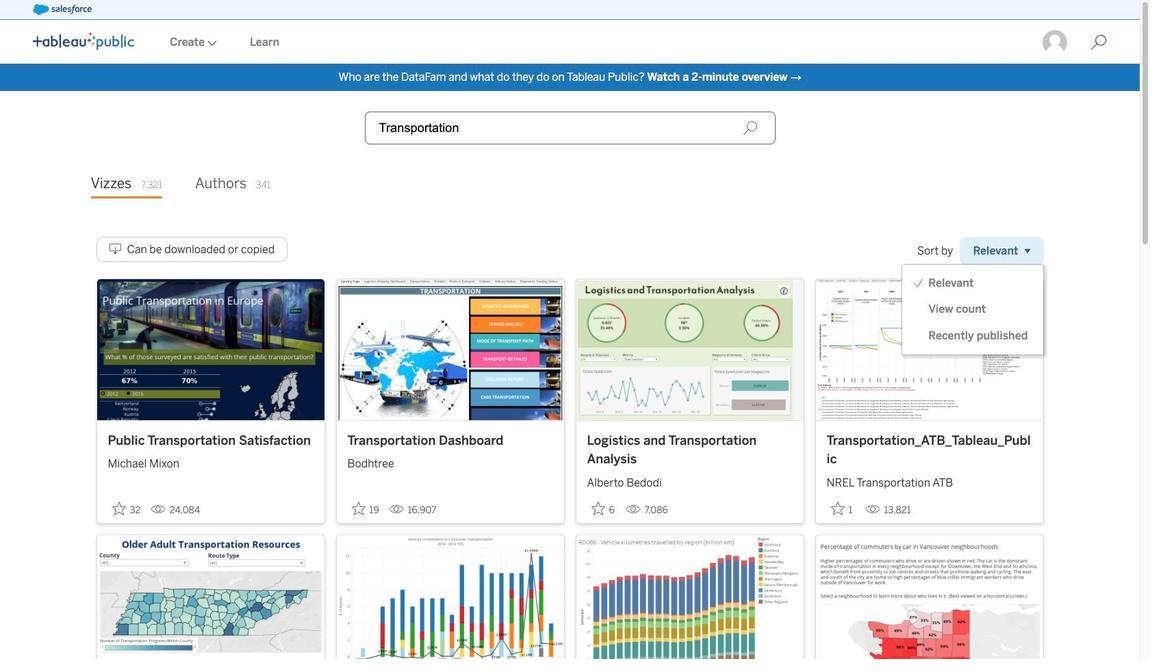 Task type: vqa. For each thing, say whether or not it's contained in the screenshot.
create Image
yes



Task type: describe. For each thing, give the bounding box(es) containing it.
create image
[[205, 40, 217, 46]]

salesforce logo image
[[33, 4, 92, 15]]

2 add favorite button from the left
[[348, 498, 383, 520]]

Search input field
[[365, 112, 776, 145]]

add favorite image for third add favorite button
[[591, 502, 605, 516]]

go to search image
[[1075, 34, 1124, 51]]

list options menu
[[903, 270, 1043, 349]]

4 add favorite button from the left
[[827, 498, 860, 520]]

search image
[[743, 121, 758, 136]]

gary.orlando image
[[1042, 29, 1069, 56]]



Task type: locate. For each thing, give the bounding box(es) containing it.
logo image
[[33, 32, 134, 50]]

1 add favorite image from the left
[[591, 502, 605, 516]]

1 horizontal spatial add favorite image
[[352, 502, 365, 516]]

add favorite image for first add favorite button from the right
[[831, 502, 845, 516]]

workbook thumbnail image
[[97, 279, 324, 420], [337, 279, 564, 420], [576, 279, 804, 420], [816, 279, 1043, 420], [97, 535, 324, 660], [337, 535, 564, 660], [576, 535, 804, 660], [816, 535, 1043, 660]]

1 add favorite image from the left
[[112, 502, 126, 516]]

2 add favorite image from the left
[[352, 502, 365, 516]]

0 horizontal spatial add favorite image
[[112, 502, 126, 516]]

1 horizontal spatial add favorite image
[[831, 502, 845, 516]]

Add Favorite button
[[108, 498, 145, 520], [348, 498, 383, 520], [587, 498, 620, 520], [827, 498, 860, 520]]

add favorite image for 1st add favorite button from left
[[112, 502, 126, 516]]

3 add favorite button from the left
[[587, 498, 620, 520]]

add favorite image
[[591, 502, 605, 516], [831, 502, 845, 516]]

0 horizontal spatial add favorite image
[[591, 502, 605, 516]]

1 add favorite button from the left
[[108, 498, 145, 520]]

2 add favorite image from the left
[[831, 502, 845, 516]]

add favorite image for second add favorite button from the left
[[352, 502, 365, 516]]

add favorite image
[[112, 502, 126, 516], [352, 502, 365, 516]]



